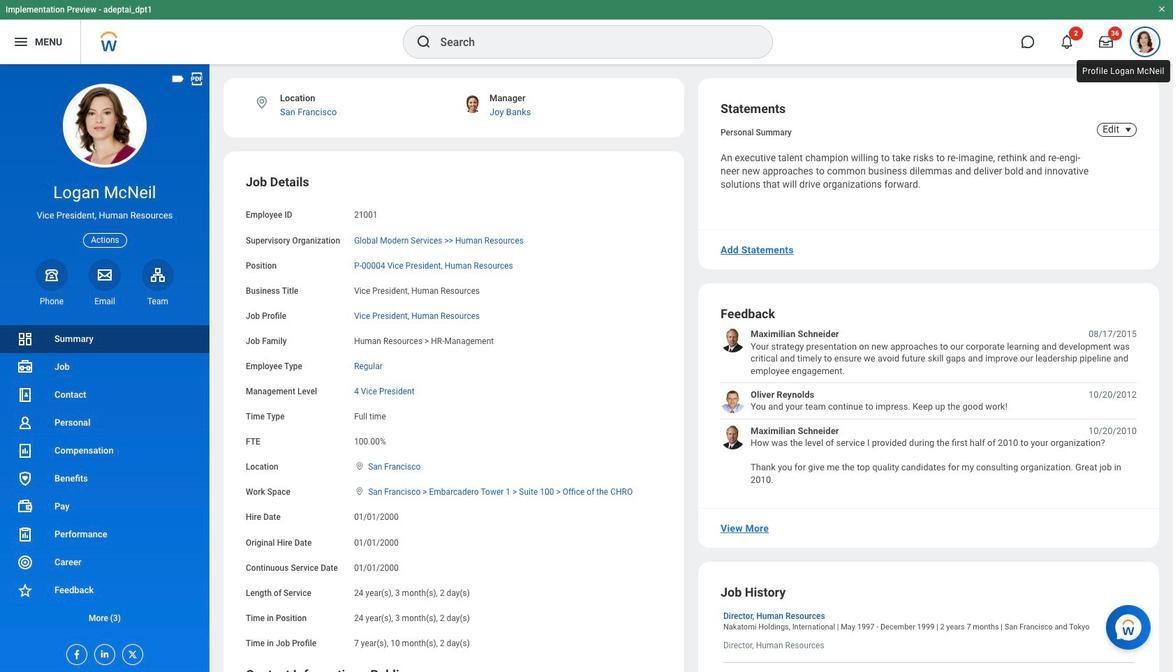 Task type: describe. For each thing, give the bounding box(es) containing it.
inbox large image
[[1099, 35, 1113, 49]]

search image
[[415, 34, 432, 50]]

personal summary element
[[721, 125, 792, 138]]

phone logan mcneil element
[[36, 296, 68, 307]]

location image
[[254, 95, 270, 110]]

performance image
[[17, 527, 34, 543]]

Search Workday  search field
[[440, 27, 743, 57]]

1 horizontal spatial list
[[721, 328, 1137, 486]]

benefits image
[[17, 471, 34, 487]]

2 employee's photo (maximilian schneider) image from the top
[[721, 425, 745, 450]]

justify image
[[13, 34, 29, 50]]

summary image
[[17, 331, 34, 348]]

x image
[[123, 645, 138, 661]]

0 horizontal spatial list
[[0, 325, 210, 633]]

phone image
[[42, 267, 61, 283]]

profile logan mcneil image
[[1134, 31, 1156, 56]]

team logan mcneil element
[[142, 296, 174, 307]]

pay image
[[17, 499, 34, 515]]

1 location image from the top
[[354, 462, 365, 472]]



Task type: locate. For each thing, give the bounding box(es) containing it.
0 vertical spatial employee's photo (maximilian schneider) image
[[721, 328, 745, 353]]

personal image
[[17, 415, 34, 432]]

banner
[[0, 0, 1173, 64]]

full time element
[[354, 409, 386, 422]]

2 location image from the top
[[354, 487, 365, 497]]

view printable version (pdf) image
[[189, 71, 205, 87]]

1 vertical spatial location image
[[354, 487, 365, 497]]

compensation image
[[17, 443, 34, 460]]

1 vertical spatial employee's photo (maximilian schneider) image
[[721, 425, 745, 450]]

list
[[0, 325, 210, 633], [721, 328, 1137, 486]]

employee's photo (maximilian schneider) image down employee's photo (oliver reynolds)
[[721, 425, 745, 450]]

tag image
[[170, 71, 186, 87]]

contact image
[[17, 387, 34, 404]]

close environment banner image
[[1158, 5, 1166, 13]]

career image
[[17, 554, 34, 571]]

job image
[[17, 359, 34, 376]]

employee's photo (maximilian schneider) image up employee's photo (oliver reynolds)
[[721, 328, 745, 353]]

1 employee's photo (maximilian schneider) image from the top
[[721, 328, 745, 353]]

navigation pane region
[[0, 64, 210, 673]]

location image
[[354, 462, 365, 472], [354, 487, 365, 497]]

employee's photo (oliver reynolds) image
[[721, 389, 745, 413]]

employee's photo (maximilian schneider) image
[[721, 328, 745, 353], [721, 425, 745, 450]]

group
[[246, 174, 662, 650]]

email logan mcneil element
[[89, 296, 121, 307]]

tooltip
[[1074, 57, 1173, 85]]

facebook image
[[67, 645, 82, 661]]

feedback image
[[17, 582, 34, 599]]

view team image
[[149, 267, 166, 283]]

caret down image
[[1120, 124, 1137, 135]]

linkedin image
[[95, 645, 110, 660]]

notifications large image
[[1060, 35, 1074, 49]]

0 vertical spatial location image
[[354, 462, 365, 472]]

mail image
[[96, 267, 113, 283]]



Task type: vqa. For each thing, say whether or not it's contained in the screenshot.
Feedback icon
yes



